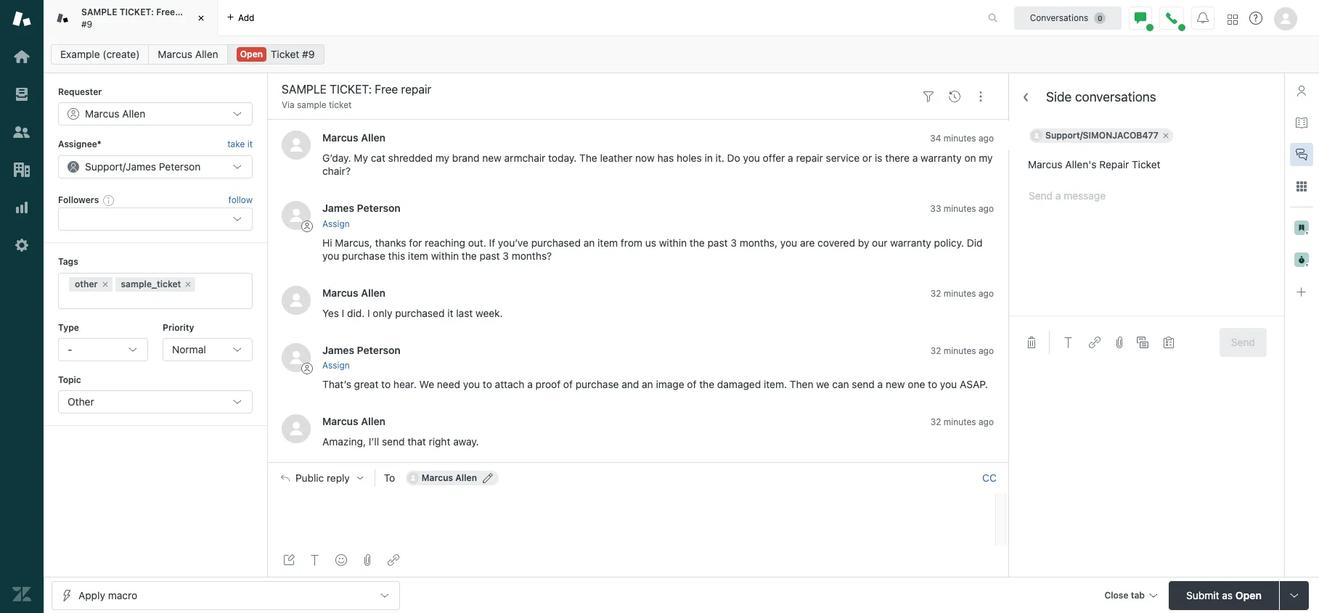 Task type: describe. For each thing, give the bounding box(es) containing it.
#9 inside "secondary" 'element'
[[302, 48, 315, 60]]

my
[[354, 152, 368, 164]]

marcus allen link for g'day.
[[323, 132, 386, 144]]

allen left edit user icon
[[456, 473, 477, 484]]

via
[[282, 100, 295, 110]]

displays possible ticket submission types image
[[1289, 590, 1301, 602]]

a left proof
[[528, 378, 533, 391]]

33
[[931, 204, 942, 215]]

months,
[[740, 237, 778, 249]]

repair inside g'day. my cat shredded my brand new armchair today. the leather now has holes in it. do you offer a repair service or is there a warranty on my chair?
[[797, 152, 824, 164]]

marcus.allen@example.com image
[[407, 473, 419, 485]]

yes
[[323, 307, 339, 319]]

assign button for that's
[[323, 360, 350, 373]]

3 to from the left
[[928, 378, 938, 391]]

via sample ticket
[[282, 100, 352, 110]]

0 horizontal spatial send
[[382, 436, 405, 448]]

follow button
[[229, 194, 253, 207]]

conversationlabel log
[[267, 119, 1009, 463]]

support
[[85, 160, 123, 173]]

now
[[636, 152, 655, 164]]

g'day. my cat shredded my brand new armchair today. the leather now has holes in it. do you offer a repair service or is there a warranty on my chair?
[[323, 152, 993, 178]]

0 vertical spatial subject field
[[279, 81, 913, 98]]

we
[[817, 378, 830, 391]]

there
[[886, 152, 910, 164]]

out.
[[468, 237, 487, 249]]

close tab
[[1105, 590, 1146, 601]]

discard this conversation image
[[1026, 337, 1038, 349]]

assignee*
[[58, 139, 101, 150]]

1 horizontal spatial an
[[642, 378, 654, 391]]

marcus up g'day.
[[323, 132, 359, 144]]

that
[[408, 436, 426, 448]]

covered
[[818, 237, 856, 249]]

zendesk products image
[[1228, 14, 1239, 24]]

away.
[[453, 436, 479, 448]]

free
[[156, 7, 175, 18]]

32 minutes ago text field
[[931, 417, 995, 428]]

get started image
[[12, 47, 31, 66]]

ago for hi marcus, thanks for reaching out. if you've purchased an item from us within the past 3 months, you are covered by our warranty policy. did you purchase this item within the past 3 months?
[[979, 204, 995, 215]]

normal
[[172, 344, 206, 356]]

us
[[646, 237, 657, 249]]

allen inside requester element
[[122, 108, 145, 120]]

minutes for yes i did. i only purchased it last week.
[[944, 288, 977, 299]]

2 of from the left
[[688, 378, 697, 391]]

3 32 from the top
[[931, 417, 942, 428]]

32 minutes ago text field for yes i did. i only purchased it last week.
[[931, 288, 995, 299]]

attach files image
[[1114, 337, 1126, 349]]

shredded
[[388, 152, 433, 164]]

hear.
[[394, 378, 417, 391]]

warranty inside hi marcus, thanks for reaching out. if you've purchased an item from us within the past 3 months, you are covered by our warranty policy. did you purchase this item within the past 3 months?
[[891, 237, 932, 249]]

ticket
[[329, 100, 352, 110]]

main element
[[0, 0, 44, 614]]

damaged
[[718, 378, 761, 391]]

marcus allen inside requester element
[[85, 108, 145, 120]]

james peterson link for marcus,
[[323, 202, 401, 215]]

james inside assignee* "element"
[[126, 160, 156, 173]]

requester
[[58, 86, 102, 97]]

ago for that's great to hear. we need you to attach a proof of purchase and an image of the damaged item. then we can send a new one to you asap.
[[979, 346, 995, 356]]

james for hi
[[323, 202, 355, 215]]

2 my from the left
[[980, 152, 993, 164]]

1 horizontal spatial open
[[1236, 590, 1263, 602]]

notifications image
[[1198, 12, 1210, 24]]

1 my from the left
[[436, 152, 450, 164]]

it inside conversationlabel log
[[448, 307, 454, 319]]

james peterson assign for marcus,
[[323, 202, 401, 229]]

1 horizontal spatial new
[[886, 378, 906, 391]]

an inside hi marcus, thanks for reaching out. if you've purchased an item from us within the past 3 months, you are covered by our warranty policy. did you purchase this item within the past 3 months?
[[584, 237, 595, 249]]

add
[[238, 12, 255, 23]]

2 vertical spatial the
[[700, 378, 715, 391]]

marcus allen link for yes
[[323, 287, 386, 299]]

2 i from the left
[[368, 307, 370, 319]]

get help image
[[1250, 12, 1263, 25]]

a right offer
[[788, 152, 794, 164]]

0 vertical spatial add link (cmd k) image
[[1090, 337, 1101, 349]]

g'day.
[[323, 152, 351, 164]]

allen up i'll
[[361, 415, 386, 428]]

send button
[[1220, 328, 1268, 357]]

remove image
[[1162, 131, 1171, 140]]

a left "one" on the bottom right of page
[[878, 378, 884, 391]]

chair?
[[323, 165, 351, 178]]

apps image
[[1297, 181, 1308, 193]]

hi
[[323, 237, 332, 249]]

warranty inside g'day. my cat shredded my brand new armchair today. the leather now has holes in it. do you offer a repair service or is there a warranty on my chair?
[[921, 152, 962, 164]]

you down hi
[[323, 250, 339, 262]]

example (create) button
[[51, 44, 149, 65]]

apply macro
[[78, 590, 137, 602]]

1 horizontal spatial subject field
[[1009, 150, 1285, 179]]

amazing, i'll send that right away.
[[323, 436, 479, 448]]

minutes for that's great to hear. we need you to attach a proof of purchase and an image of the damaged item. then we can send a new one to you asap.
[[944, 346, 977, 356]]

send
[[1232, 336, 1256, 349]]

assign button for hi
[[323, 218, 350, 231]]

you've
[[498, 237, 529, 249]]

has
[[658, 152, 674, 164]]

marcus right marcus.allen@example.com image
[[422, 473, 453, 484]]

type
[[58, 322, 79, 333]]

sample
[[297, 100, 327, 110]]

followers element
[[58, 208, 253, 231]]

only
[[373, 307, 393, 319]]

3 32 minutes ago from the top
[[931, 417, 995, 428]]

cc button
[[983, 472, 997, 486]]

close image
[[194, 11, 208, 25]]

do
[[728, 152, 741, 164]]

the
[[580, 152, 598, 164]]

we
[[420, 378, 434, 391]]

time tracking image
[[1295, 253, 1310, 267]]

/
[[123, 160, 126, 173]]

it.
[[716, 152, 725, 164]]

peterson inside assignee* "element"
[[159, 160, 201, 173]]

you left are
[[781, 237, 798, 249]]

side
[[1047, 90, 1072, 105]]

today.
[[549, 152, 577, 164]]

did.
[[347, 307, 365, 319]]

support/simonjacob477
[[1046, 130, 1159, 141]]

new inside g'day. my cat shredded my brand new armchair today. the leather now has holes in it. do you offer a repair service or is there a warranty on my chair?
[[483, 152, 502, 164]]

marcus allen up "my"
[[323, 132, 386, 144]]

bookmarks image
[[1295, 221, 1310, 235]]

marcus up amazing,
[[323, 415, 359, 428]]

proof
[[536, 378, 561, 391]]

0 horizontal spatial item
[[408, 250, 429, 262]]

cc
[[983, 472, 997, 485]]

33 minutes ago text field
[[931, 204, 995, 215]]

normal button
[[163, 338, 253, 362]]

customer context image
[[1297, 85, 1308, 97]]

close tab button
[[1099, 582, 1164, 613]]

followers
[[58, 195, 99, 205]]

reporting image
[[12, 198, 31, 217]]

i'll
[[369, 436, 379, 448]]

week.
[[476, 307, 503, 319]]

a right there on the right top of page
[[913, 152, 918, 164]]

submit as open
[[1187, 590, 1263, 602]]

armchair
[[505, 152, 546, 164]]

allen up cat at the top
[[361, 132, 386, 144]]

1 horizontal spatial within
[[659, 237, 687, 249]]

example (create)
[[60, 48, 140, 60]]

- button
[[58, 338, 148, 362]]

if
[[489, 237, 496, 249]]

allen inside 'link'
[[195, 48, 218, 60]]

go back image
[[1021, 92, 1032, 103]]

peterson for hi
[[357, 202, 401, 215]]

from
[[621, 237, 643, 249]]

need
[[437, 378, 461, 391]]

34 minutes ago
[[931, 133, 995, 144]]

add attachment image
[[362, 555, 373, 567]]

secondary element
[[44, 40, 1320, 69]]

1 vertical spatial 3
[[503, 250, 509, 262]]

take
[[228, 139, 245, 150]]

marcus inside requester element
[[85, 108, 120, 120]]

remove image for other
[[101, 280, 109, 289]]

close
[[1105, 590, 1129, 601]]

minutes for hi marcus, thanks for reaching out. if you've purchased an item from us within the past 3 months, you are covered by our warranty policy. did you purchase this item within the past 3 months?
[[944, 204, 977, 215]]

james for that's
[[323, 344, 355, 356]]

filter image
[[923, 91, 935, 102]]

zendesk image
[[12, 586, 31, 604]]

on
[[965, 152, 977, 164]]

open inside "secondary" 'element'
[[240, 49, 263, 60]]

that's
[[323, 378, 352, 391]]

cat
[[371, 152, 386, 164]]

0 vertical spatial send
[[852, 378, 875, 391]]

sample_ticket
[[121, 279, 181, 290]]

ticket actions image
[[976, 91, 987, 102]]



Task type: vqa. For each thing, say whether or not it's contained in the screenshot.
G'day. My cat shredded my brand new armchair today. The leather now has holes in it. Do you offer a repair service or is there a warranty on my chair?
yes



Task type: locate. For each thing, give the bounding box(es) containing it.
2 ago from the top
[[979, 204, 995, 215]]

our
[[873, 237, 888, 249]]

1 horizontal spatial past
[[708, 237, 728, 249]]

1 32 minutes ago from the top
[[931, 288, 995, 299]]

marcus allen link up amazing,
[[323, 415, 386, 428]]

knowledge image
[[1297, 117, 1308, 129]]

32 minutes ago text field up asap.
[[931, 346, 995, 356]]

0 horizontal spatial i
[[342, 307, 345, 319]]

1 vertical spatial 32
[[931, 346, 942, 356]]

2 32 minutes ago text field from the top
[[931, 346, 995, 356]]

subject field up the
[[279, 81, 913, 98]]

james peterson assign up marcus,
[[323, 202, 401, 229]]

#9 right "ticket"
[[302, 48, 315, 60]]

32 minutes ago text field
[[931, 288, 995, 299], [931, 346, 995, 356]]

2 horizontal spatial to
[[928, 378, 938, 391]]

0 vertical spatial james
[[126, 160, 156, 173]]

0 vertical spatial purchase
[[342, 250, 386, 262]]

1 vertical spatial open
[[1236, 590, 1263, 602]]

1 vertical spatial 32 minutes ago text field
[[931, 346, 995, 356]]

1 to from the left
[[382, 378, 391, 391]]

marcus down free
[[158, 48, 192, 60]]

conversations button
[[1015, 6, 1122, 29]]

0 vertical spatial purchased
[[532, 237, 581, 249]]

0 horizontal spatial add link (cmd k) image
[[388, 555, 400, 567]]

0 vertical spatial 32 minutes ago
[[931, 288, 995, 299]]

1 of from the left
[[564, 378, 573, 391]]

marcus allen link up did.
[[323, 287, 386, 299]]

i right did.
[[368, 307, 370, 319]]

1 horizontal spatial send
[[852, 378, 875, 391]]

allen up support / james peterson
[[122, 108, 145, 120]]

33 minutes ago
[[931, 204, 995, 215]]

2 vertical spatial peterson
[[357, 344, 401, 356]]

i
[[342, 307, 345, 319], [368, 307, 370, 319]]

1 horizontal spatial my
[[980, 152, 993, 164]]

1 horizontal spatial it
[[448, 307, 454, 319]]

1 vertical spatial item
[[408, 250, 429, 262]]

1 vertical spatial james
[[323, 202, 355, 215]]

1 horizontal spatial purchased
[[532, 237, 581, 249]]

0 horizontal spatial remove image
[[101, 280, 109, 289]]

1 james peterson assign from the top
[[323, 202, 401, 229]]

holes
[[677, 152, 702, 164]]

0 vertical spatial within
[[659, 237, 687, 249]]

item left from
[[598, 237, 618, 249]]

remove image right other
[[101, 280, 109, 289]]

insert ticket comments image
[[1138, 337, 1149, 349]]

amazing,
[[323, 436, 366, 448]]

#9 down "sample"
[[81, 19, 92, 29]]

brand
[[452, 152, 480, 164]]

1 horizontal spatial i
[[368, 307, 370, 319]]

2 vertical spatial 32 minutes ago
[[931, 417, 995, 428]]

allen down close icon
[[195, 48, 218, 60]]

1 vertical spatial assign
[[323, 360, 350, 371]]

can
[[833, 378, 850, 391]]

2 32 from the top
[[931, 346, 942, 356]]

james peterson assign
[[323, 202, 401, 229], [323, 344, 401, 371]]

1 vertical spatial peterson
[[357, 202, 401, 215]]

edit user image
[[483, 474, 493, 484]]

tags
[[58, 257, 78, 267]]

1 vertical spatial an
[[642, 378, 654, 391]]

#9 inside sample ticket: free repair #9
[[81, 19, 92, 29]]

2 assign from the top
[[323, 360, 350, 371]]

customers image
[[12, 123, 31, 142]]

0 vertical spatial 32
[[931, 288, 942, 299]]

1 vertical spatial the
[[462, 250, 477, 262]]

format text image
[[309, 555, 321, 567]]

2 minutes from the top
[[944, 204, 977, 215]]

2 assign button from the top
[[323, 360, 350, 373]]

34 minutes ago text field
[[931, 133, 995, 144]]

purchased up months?
[[532, 237, 581, 249]]

ago down did
[[979, 288, 995, 299]]

item down for
[[408, 250, 429, 262]]

in
[[705, 152, 713, 164]]

remove image right sample_ticket on the top
[[184, 280, 193, 289]]

0 horizontal spatial to
[[382, 378, 391, 391]]

item.
[[764, 378, 787, 391]]

0 vertical spatial 32 minutes ago text field
[[931, 288, 995, 299]]

0 horizontal spatial purchased
[[395, 307, 445, 319]]

to left hear. on the left bottom of page
[[382, 378, 391, 391]]

1 horizontal spatial repair
[[797, 152, 824, 164]]

marcus inside 'link'
[[158, 48, 192, 60]]

james peterson assign up great
[[323, 344, 401, 371]]

for
[[409, 237, 422, 249]]

1 horizontal spatial to
[[483, 378, 492, 391]]

4 ago from the top
[[979, 346, 995, 356]]

purchase
[[342, 250, 386, 262], [576, 378, 619, 391]]

2 to from the left
[[483, 378, 492, 391]]

you inside g'day. my cat shredded my brand new armchair today. the leather now has holes in it. do you offer a repair service or is there a warranty on my chair?
[[744, 152, 761, 164]]

it right take
[[247, 139, 253, 150]]

past left months,
[[708, 237, 728, 249]]

1 assign button from the top
[[323, 218, 350, 231]]

remove image
[[101, 280, 109, 289], [184, 280, 193, 289]]

minutes down policy.
[[944, 288, 977, 299]]

marcus allen right marcus.allen@example.com image
[[422, 473, 477, 484]]

32 minutes ago for week.
[[931, 288, 995, 299]]

1 32 from the top
[[931, 288, 942, 299]]

side conversations
[[1047, 90, 1157, 105]]

assign button up hi
[[323, 218, 350, 231]]

Subject field
[[279, 81, 913, 98], [1009, 150, 1285, 179]]

1 32 minutes ago text field from the top
[[931, 288, 995, 299]]

1 vertical spatial past
[[480, 250, 500, 262]]

ticket #9
[[271, 48, 315, 60]]

that's great to hear. we need you to attach a proof of purchase and an image of the damaged item. then we can send a new one to you asap.
[[323, 378, 988, 391]]

add link (cmd k) image
[[1090, 337, 1101, 349], [388, 555, 400, 567]]

sample ticket: free repair #9
[[81, 7, 203, 29]]

0 horizontal spatial within
[[431, 250, 459, 262]]

last
[[456, 307, 473, 319]]

you right do
[[744, 152, 761, 164]]

ago up did
[[979, 204, 995, 215]]

open left "ticket"
[[240, 49, 263, 60]]

1 horizontal spatial of
[[688, 378, 697, 391]]

warranty down 34
[[921, 152, 962, 164]]

marcus allen up amazing,
[[323, 415, 386, 428]]

repair
[[178, 7, 203, 18], [797, 152, 824, 164]]

button displays agent's chat status as online. image
[[1135, 12, 1147, 24]]

open right as
[[1236, 590, 1263, 602]]

draft mode image
[[283, 555, 295, 567]]

requester element
[[58, 103, 253, 126]]

or
[[863, 152, 873, 164]]

of right proof
[[564, 378, 573, 391]]

peterson right the /
[[159, 160, 201, 173]]

an right the and
[[642, 378, 654, 391]]

0 vertical spatial open
[[240, 49, 263, 60]]

macro
[[108, 590, 137, 602]]

1 remove image from the left
[[101, 280, 109, 289]]

public reply button
[[268, 464, 375, 494]]

minutes for amazing, i'll send that right away.
[[944, 417, 977, 428]]

assign button up that's on the bottom of the page
[[323, 360, 350, 373]]

-
[[68, 344, 72, 356]]

assign up hi
[[323, 218, 350, 229]]

2 james peterson link from the top
[[323, 344, 401, 356]]

32 for attach
[[931, 346, 942, 356]]

0 horizontal spatial repair
[[178, 7, 203, 18]]

image
[[656, 378, 685, 391]]

warranty right our
[[891, 237, 932, 249]]

32 minutes ago up asap.
[[931, 346, 995, 356]]

of
[[564, 378, 573, 391], [688, 378, 697, 391]]

0 vertical spatial an
[[584, 237, 595, 249]]

the
[[690, 237, 705, 249], [462, 250, 477, 262], [700, 378, 715, 391]]

topic element
[[58, 391, 253, 414]]

ago for yes i did. i only purchased it last week.
[[979, 288, 995, 299]]

32 minutes ago text field for that's great to hear. we need you to attach a proof of purchase and an image of the damaged item. then we can send a new one to you asap.
[[931, 346, 995, 356]]

marcus allen down 'requester'
[[85, 108, 145, 120]]

ago down ticket actions image at the right top of page
[[979, 133, 995, 144]]

marcus allen link
[[149, 44, 228, 65], [323, 132, 386, 144], [323, 287, 386, 299], [323, 415, 386, 428]]

offer
[[763, 152, 786, 164]]

purchased inside hi marcus, thanks for reaching out. if you've purchased an item from us within the past 3 months, you are covered by our warranty policy. did you purchase this item within the past 3 months?
[[532, 237, 581, 249]]

34
[[931, 133, 942, 144]]

2 remove image from the left
[[184, 280, 193, 289]]

policy.
[[935, 237, 965, 249]]

0 horizontal spatial of
[[564, 378, 573, 391]]

1 james peterson link from the top
[[323, 202, 401, 215]]

new left "one" on the bottom right of page
[[886, 378, 906, 391]]

of right image
[[688, 378, 697, 391]]

repair left service
[[797, 152, 824, 164]]

follow
[[229, 195, 253, 206]]

new right brand
[[483, 152, 502, 164]]

1 vertical spatial it
[[448, 307, 454, 319]]

assignee* element
[[58, 155, 253, 179]]

1 vertical spatial send
[[382, 436, 405, 448]]

james
[[126, 160, 156, 173], [323, 202, 355, 215], [323, 344, 355, 356]]

0 vertical spatial item
[[598, 237, 618, 249]]

minutes
[[944, 133, 977, 144], [944, 204, 977, 215], [944, 288, 977, 299], [944, 346, 977, 356], [944, 417, 977, 428]]

public reply
[[296, 473, 350, 485]]

to left the attach
[[483, 378, 492, 391]]

james peterson link for great
[[323, 344, 401, 356]]

assign for that's
[[323, 360, 350, 371]]

0 vertical spatial warranty
[[921, 152, 962, 164]]

submit
[[1187, 590, 1220, 602]]

1 vertical spatial purchase
[[576, 378, 619, 391]]

open
[[240, 49, 263, 60], [1236, 590, 1263, 602]]

the down out.
[[462, 250, 477, 262]]

1 vertical spatial warranty
[[891, 237, 932, 249]]

minutes up on on the right top
[[944, 133, 977, 144]]

months?
[[512, 250, 552, 262]]

1 ago from the top
[[979, 133, 995, 144]]

marcus allen inside 'link'
[[158, 48, 218, 60]]

one
[[908, 378, 926, 391]]

you right the need
[[463, 378, 480, 391]]

1 i from the left
[[342, 307, 345, 319]]

then
[[790, 378, 814, 391]]

format text image
[[1064, 337, 1075, 349]]

add link (cmd k) image right add attachment 'image'
[[388, 555, 400, 567]]

5 ago from the top
[[979, 417, 995, 428]]

new
[[483, 152, 502, 164], [886, 378, 906, 391]]

the left damaged
[[700, 378, 715, 391]]

an left from
[[584, 237, 595, 249]]

32 minutes ago text field down did
[[931, 288, 995, 299]]

conversations
[[1031, 12, 1089, 23]]

allen up only
[[361, 287, 386, 299]]

you left asap.
[[941, 378, 958, 391]]

ago down asap.
[[979, 417, 995, 428]]

other
[[75, 279, 98, 290]]

0 vertical spatial it
[[247, 139, 253, 150]]

Side conversation composer text field
[[1026, 190, 1268, 306]]

events image
[[949, 91, 961, 102]]

right
[[429, 436, 451, 448]]

my right on on the right top
[[980, 152, 993, 164]]

it inside take it button
[[247, 139, 253, 150]]

1 vertical spatial james peterson link
[[323, 344, 401, 356]]

topic
[[58, 375, 81, 386]]

4 minutes from the top
[[944, 346, 977, 356]]

attach
[[495, 378, 525, 391]]

1 horizontal spatial add link (cmd k) image
[[1090, 337, 1101, 349]]

remove image for sample_ticket
[[184, 280, 193, 289]]

1 vertical spatial subject field
[[1009, 150, 1285, 179]]

set child ticket fields image
[[1164, 337, 1175, 349]]

0 horizontal spatial 3
[[503, 250, 509, 262]]

hide composer image
[[632, 457, 644, 469]]

james up hi
[[323, 202, 355, 215]]

1 assign from the top
[[323, 218, 350, 229]]

is
[[875, 152, 883, 164]]

marcus allen up did.
[[323, 287, 386, 299]]

marcus allen link for amazing,
[[323, 415, 386, 428]]

32 minutes ago for attach
[[931, 346, 995, 356]]

0 horizontal spatial it
[[247, 139, 253, 150]]

to
[[382, 378, 391, 391], [483, 378, 492, 391], [928, 378, 938, 391]]

the right 'us'
[[690, 237, 705, 249]]

peterson for that's
[[357, 344, 401, 356]]

avatar image
[[1032, 130, 1043, 142], [282, 131, 311, 160], [282, 201, 311, 231], [282, 286, 311, 315], [282, 343, 311, 372], [282, 415, 311, 444]]

james peterson assign for great
[[323, 344, 401, 371]]

within right 'us'
[[659, 237, 687, 249]]

3 down you've on the left of the page
[[503, 250, 509, 262]]

repair inside sample ticket: free repair #9
[[178, 7, 203, 18]]

as
[[1223, 590, 1234, 602]]

organizations image
[[12, 161, 31, 179]]

leather
[[600, 152, 633, 164]]

purchase left the and
[[576, 378, 619, 391]]

2 vertical spatial james
[[323, 344, 355, 356]]

3
[[731, 237, 737, 249], [503, 250, 509, 262]]

past
[[708, 237, 728, 249], [480, 250, 500, 262]]

it left last
[[448, 307, 454, 319]]

marcus up yes
[[323, 287, 359, 299]]

0 vertical spatial peterson
[[159, 160, 201, 173]]

1 vertical spatial #9
[[302, 48, 315, 60]]

send right i'll
[[382, 436, 405, 448]]

you
[[744, 152, 761, 164], [781, 237, 798, 249], [323, 250, 339, 262], [463, 378, 480, 391], [941, 378, 958, 391]]

1 vertical spatial add link (cmd k) image
[[388, 555, 400, 567]]

5 minutes from the top
[[944, 417, 977, 428]]

hi marcus, thanks for reaching out. if you've purchased an item from us within the past 3 months, you are covered by our warranty policy. did you purchase this item within the past 3 months?
[[323, 237, 986, 262]]

0 vertical spatial james peterson assign
[[323, 202, 401, 229]]

0 vertical spatial #9
[[81, 19, 92, 29]]

james peterson link
[[323, 202, 401, 215], [323, 344, 401, 356]]

asap.
[[960, 378, 988, 391]]

within
[[659, 237, 687, 249], [431, 250, 459, 262]]

1 horizontal spatial item
[[598, 237, 618, 249]]

insert emojis image
[[336, 555, 347, 567]]

tabs tab list
[[44, 0, 973, 36]]

service
[[826, 152, 860, 164]]

1 minutes from the top
[[944, 133, 977, 144]]

3 left months,
[[731, 237, 737, 249]]

32 minutes ago
[[931, 288, 995, 299], [931, 346, 995, 356], [931, 417, 995, 428]]

marcus,
[[335, 237, 373, 249]]

0 horizontal spatial #9
[[81, 19, 92, 29]]

0 vertical spatial 3
[[731, 237, 737, 249]]

0 vertical spatial repair
[[178, 7, 203, 18]]

0 horizontal spatial my
[[436, 152, 450, 164]]

tab containing sample ticket: free repair
[[44, 0, 218, 36]]

an
[[584, 237, 595, 249], [642, 378, 654, 391]]

ago for amazing, i'll send that right away.
[[979, 417, 995, 428]]

marcus allen link up "my"
[[323, 132, 386, 144]]

ago
[[979, 133, 995, 144], [979, 204, 995, 215], [979, 288, 995, 299], [979, 346, 995, 356], [979, 417, 995, 428]]

1 horizontal spatial remove image
[[184, 280, 193, 289]]

peterson up great
[[357, 344, 401, 356]]

admin image
[[12, 236, 31, 255]]

0 horizontal spatial subject field
[[279, 81, 913, 98]]

marcus
[[158, 48, 192, 60], [85, 108, 120, 120], [323, 132, 359, 144], [323, 287, 359, 299], [323, 415, 359, 428], [422, 473, 453, 484]]

1 vertical spatial 32 minutes ago
[[931, 346, 995, 356]]

1 vertical spatial new
[[886, 378, 906, 391]]

info on adding followers image
[[103, 195, 115, 206]]

peterson up "thanks" on the left of page
[[357, 202, 401, 215]]

purchase down marcus,
[[342, 250, 386, 262]]

assign
[[323, 218, 350, 229], [323, 360, 350, 371]]

purchased right only
[[395, 307, 445, 319]]

0 vertical spatial james peterson link
[[323, 202, 401, 215]]

james peterson link up marcus,
[[323, 202, 401, 215]]

1 vertical spatial james peterson assign
[[323, 344, 401, 371]]

1 horizontal spatial #9
[[302, 48, 315, 60]]

repair right free
[[178, 7, 203, 18]]

tab
[[44, 0, 218, 36]]

purchase inside hi marcus, thanks for reaching out. if you've purchased an item from us within the past 3 months, you are covered by our warranty policy. did you purchase this item within the past 3 months?
[[342, 250, 386, 262]]

1 vertical spatial assign button
[[323, 360, 350, 373]]

32 minutes ago down asap.
[[931, 417, 995, 428]]

send right 'can'
[[852, 378, 875, 391]]

0 horizontal spatial an
[[584, 237, 595, 249]]

take it
[[228, 139, 253, 150]]

zendesk support image
[[12, 9, 31, 28]]

marcus allen link inside "secondary" 'element'
[[149, 44, 228, 65]]

0 vertical spatial past
[[708, 237, 728, 249]]

priority
[[163, 322, 194, 333]]

subject field down remove image
[[1009, 150, 1285, 179]]

0 vertical spatial new
[[483, 152, 502, 164]]

marcus allen link down close icon
[[149, 44, 228, 65]]

1 vertical spatial within
[[431, 250, 459, 262]]

james up that's on the bottom of the page
[[323, 344, 355, 356]]

thanks
[[375, 237, 407, 249]]

0 horizontal spatial new
[[483, 152, 502, 164]]

by
[[858, 237, 870, 249]]

assign for hi
[[323, 218, 350, 229]]

marcus down 'requester'
[[85, 108, 120, 120]]

2 32 minutes ago from the top
[[931, 346, 995, 356]]

3 ago from the top
[[979, 288, 995, 299]]

1 vertical spatial purchased
[[395, 307, 445, 319]]

james right support
[[126, 160, 156, 173]]

1 horizontal spatial purchase
[[576, 378, 619, 391]]

0 horizontal spatial open
[[240, 49, 263, 60]]

0 horizontal spatial past
[[480, 250, 500, 262]]

32 minutes ago down did
[[931, 288, 995, 299]]

to right "one" on the bottom right of page
[[928, 378, 938, 391]]

my
[[436, 152, 450, 164], [980, 152, 993, 164]]

james peterson link up great
[[323, 344, 401, 356]]

minutes right 33
[[944, 204, 977, 215]]

0 vertical spatial assign
[[323, 218, 350, 229]]

0 vertical spatial assign button
[[323, 218, 350, 231]]

3 minutes from the top
[[944, 288, 977, 299]]

1 vertical spatial repair
[[797, 152, 824, 164]]

2 vertical spatial 32
[[931, 417, 942, 428]]

past down if
[[480, 250, 500, 262]]

0 vertical spatial the
[[690, 237, 705, 249]]

2 james peterson assign from the top
[[323, 344, 401, 371]]

add link (cmd k) image left attach files 'image' on the right of the page
[[1090, 337, 1101, 349]]

1 horizontal spatial 3
[[731, 237, 737, 249]]

marcus allen down close icon
[[158, 48, 218, 60]]

minutes down asap.
[[944, 417, 977, 428]]

support / james peterson
[[85, 160, 201, 173]]

public
[[296, 473, 324, 485]]

32 for week.
[[931, 288, 942, 299]]

marcus allen
[[158, 48, 218, 60], [85, 108, 145, 120], [323, 132, 386, 144], [323, 287, 386, 299], [323, 415, 386, 428], [422, 473, 477, 484]]

views image
[[12, 85, 31, 104]]

other
[[68, 396, 94, 409]]

assign up that's on the bottom of the page
[[323, 360, 350, 371]]

i right yes
[[342, 307, 345, 319]]

0 horizontal spatial purchase
[[342, 250, 386, 262]]



